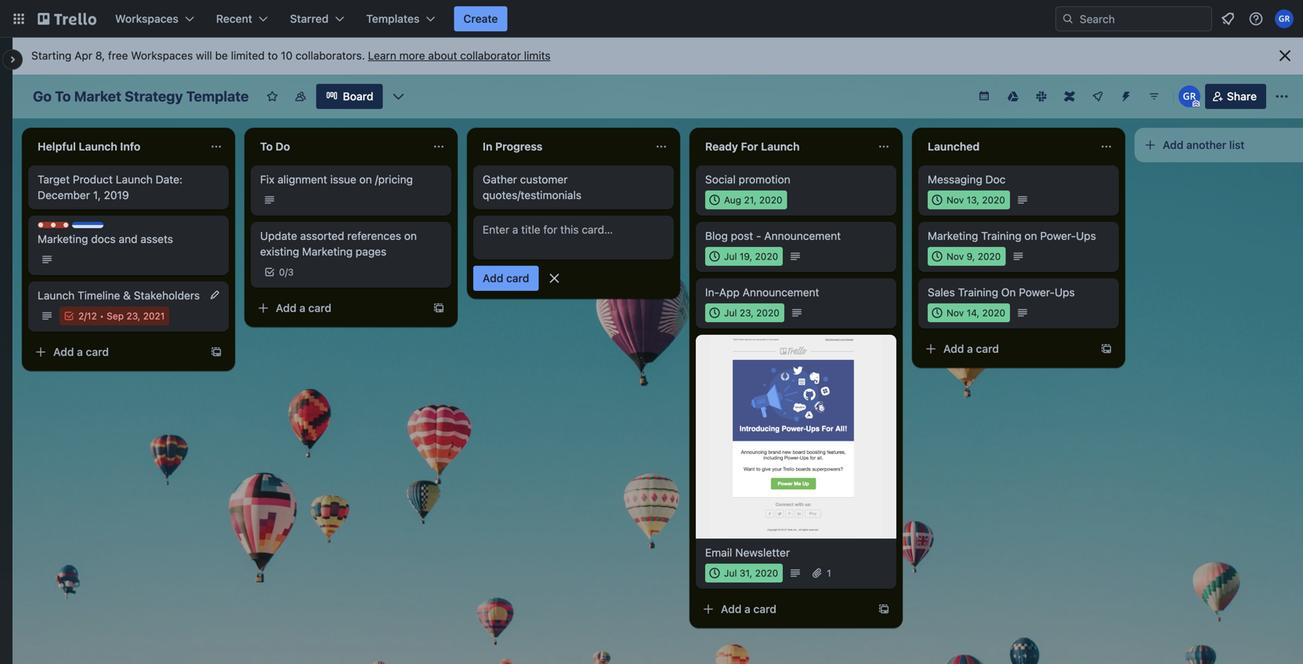Task type: describe. For each thing, give the bounding box(es) containing it.
add for to do
[[276, 301, 297, 314]]

2020 for email
[[755, 568, 779, 579]]

back to home image
[[38, 6, 96, 31]]

1,
[[93, 189, 101, 201]]

go
[[33, 88, 52, 105]]

jul 23, 2020
[[724, 307, 780, 318]]

existing
[[260, 245, 299, 258]]

jul for post
[[724, 251, 737, 262]]

2020 for social
[[760, 194, 783, 205]]

calendar power-up image
[[978, 89, 991, 102]]

starred
[[290, 12, 329, 25]]

create
[[464, 12, 498, 25]]

ups for marketing training on power-ups
[[1077, 229, 1097, 242]]

training for marketing
[[982, 229, 1022, 242]]

fix alignment issue on /pricing
[[260, 173, 413, 186]]

fix
[[260, 173, 275, 186]]

fix alignment issue on /pricing link
[[260, 172, 442, 187]]

blog post - announcement link
[[706, 228, 887, 244]]

cancel image
[[547, 270, 563, 286]]

Helpful Launch Info text field
[[28, 134, 204, 159]]

create from template… image for sales training on power-ups
[[1101, 343, 1113, 355]]

a for ready for launch
[[745, 602, 751, 615]]

add a card for launched
[[944, 342, 1000, 355]]

add another list button
[[1135, 128, 1304, 162]]

email
[[706, 546, 733, 559]]

do
[[276, 140, 290, 153]]

messaging
[[928, 173, 983, 186]]

launch left timeline
[[38, 289, 75, 302]]

To Do text field
[[251, 134, 426, 159]]

for
[[741, 140, 759, 153]]

Search field
[[1075, 7, 1212, 31]]

add for ready for launch
[[721, 602, 742, 615]]

-
[[757, 229, 762, 242]]

color: red, title: none image
[[38, 222, 69, 228]]

card for for
[[754, 602, 777, 615]]

social
[[706, 173, 736, 186]]

aug
[[724, 194, 742, 205]]

card inside button
[[507, 272, 530, 285]]

marketing docs and assets link
[[38, 231, 220, 247]]

Nov 9, 2020 checkbox
[[928, 247, 1006, 266]]

strategy
[[125, 88, 183, 105]]

sep
[[107, 310, 124, 321]]

ready
[[706, 140, 738, 153]]

info
[[120, 140, 140, 153]]

add a card for helpful launch info
[[53, 345, 109, 358]]

Nov 14, 2020 checkbox
[[928, 303, 1011, 322]]

gather customer quotes/testimonials
[[483, 173, 582, 201]]

launched
[[928, 140, 980, 153]]

/ for 2
[[84, 310, 87, 321]]

a for launched
[[967, 342, 974, 355]]

timeline
[[78, 289, 120, 302]]

recent
[[216, 12, 252, 25]]

in-app announcement
[[706, 286, 820, 299]]

/pricing
[[375, 173, 413, 186]]

customer
[[520, 173, 568, 186]]

open information menu image
[[1249, 11, 1265, 27]]

update assorted references on existing marketing pages link
[[260, 228, 442, 260]]

limited
[[231, 49, 265, 62]]

app
[[720, 286, 740, 299]]

add a card button for to do
[[251, 296, 423, 321]]

Ready For Launch text field
[[696, 134, 872, 159]]

templates
[[366, 12, 420, 25]]

ready for launch
[[706, 140, 800, 153]]

add a card button for helpful launch info
[[28, 339, 201, 365]]

14,
[[967, 307, 980, 318]]

pages
[[356, 245, 387, 258]]

0
[[279, 267, 285, 278]]

to inside go to market strategy template 'text field'
[[55, 88, 71, 105]]

sales
[[928, 286, 956, 299]]

market
[[74, 88, 121, 105]]

add a card for to do
[[276, 301, 332, 314]]

create button
[[454, 6, 508, 31]]

newsletter
[[736, 546, 790, 559]]

3
[[288, 267, 294, 278]]

21,
[[744, 194, 757, 205]]

add inside 'add another list' button
[[1163, 138, 1184, 151]]

automation image
[[1114, 84, 1136, 106]]

•
[[100, 310, 104, 321]]

2020 for sales
[[983, 307, 1006, 318]]

0 horizontal spatial 23,
[[126, 310, 141, 321]]

8,
[[95, 49, 105, 62]]

social promotion link
[[706, 172, 887, 187]]

19,
[[740, 251, 753, 262]]

add a card button for ready for launch
[[696, 597, 869, 622]]

marketing training on power-ups
[[928, 229, 1097, 242]]

nov 9, 2020
[[947, 251, 1001, 262]]

learn
[[368, 49, 397, 62]]

card for do
[[308, 301, 332, 314]]

be
[[215, 49, 228, 62]]

power- for on
[[1019, 286, 1055, 299]]

quotes/testimonials
[[483, 189, 582, 201]]

Enter a title for this card… text field
[[474, 216, 674, 260]]

helpful launch info
[[38, 140, 140, 153]]

add card
[[483, 272, 530, 285]]

helpful
[[38, 140, 76, 153]]

nov for messaging
[[947, 194, 965, 205]]

about
[[428, 49, 457, 62]]

sales training on power-ups link
[[928, 285, 1110, 300]]

messaging doc link
[[928, 172, 1110, 187]]

2020 for in-
[[757, 307, 780, 318]]

In Progress text field
[[474, 134, 649, 159]]

collaborators.
[[296, 49, 365, 62]]

jul 31, 2020
[[724, 568, 779, 579]]

issue
[[330, 173, 357, 186]]

apr
[[74, 49, 92, 62]]

templates button
[[357, 6, 445, 31]]

31,
[[740, 568, 753, 579]]

0 notifications image
[[1219, 9, 1238, 28]]

learn more about collaborator limits link
[[368, 49, 551, 62]]

1 vertical spatial workspaces
[[131, 49, 193, 62]]

marketing docs and assets
[[38, 232, 173, 245]]

power ups image
[[1092, 90, 1104, 103]]

create from template… image for in-app announcement
[[878, 603, 891, 615]]

product
[[73, 173, 113, 186]]

2020 for blog
[[755, 251, 779, 262]]

to do
[[260, 140, 290, 153]]

power- for on
[[1041, 229, 1077, 242]]

sales training on power-ups
[[928, 286, 1075, 299]]

star or unstar board image
[[266, 90, 279, 103]]



Task type: vqa. For each thing, say whether or not it's contained in the screenshot.
FLEXIBLE,
no



Task type: locate. For each thing, give the bounding box(es) containing it.
add for launched
[[944, 342, 965, 355]]

create from template… image
[[433, 302, 445, 314]]

power-
[[1041, 229, 1077, 242], [1019, 286, 1055, 299]]

jul inside checkbox
[[724, 307, 737, 318]]

launch timeline & stakeholders
[[38, 289, 200, 302]]

add a card down 14,
[[944, 342, 1000, 355]]

to
[[268, 49, 278, 62]]

a down the 31,
[[745, 602, 751, 615]]

greg robinson (gregrobinson96) image
[[1276, 9, 1294, 28]]

1 vertical spatial announcement
[[743, 286, 820, 299]]

0 horizontal spatial create from template… image
[[210, 346, 223, 358]]

update assorted references on existing marketing pages
[[260, 229, 417, 258]]

23, inside checkbox
[[740, 307, 754, 318]]

training
[[982, 229, 1022, 242], [958, 286, 999, 299]]

add a card button down jul 31, 2020
[[696, 597, 869, 622]]

on
[[1002, 286, 1016, 299]]

alignment
[[278, 173, 327, 186]]

share
[[1228, 90, 1258, 103]]

0 vertical spatial nov
[[947, 194, 965, 205]]

/
[[285, 267, 288, 278], [84, 310, 87, 321]]

go to market strategy template
[[33, 88, 249, 105]]

free
[[108, 49, 128, 62]]

1 horizontal spatial create from template… image
[[878, 603, 891, 615]]

on inside update assorted references on existing marketing pages
[[404, 229, 417, 242]]

3 nov from the top
[[947, 307, 965, 318]]

Board name text field
[[25, 84, 257, 109]]

post
[[731, 229, 754, 242]]

2
[[78, 310, 84, 321]]

workspaces inside dropdown button
[[115, 12, 179, 25]]

1 horizontal spatial to
[[260, 140, 273, 153]]

in-
[[706, 286, 720, 299]]

2019
[[104, 189, 129, 201]]

a for helpful launch info
[[77, 345, 83, 358]]

nov inside 'checkbox'
[[947, 251, 965, 262]]

will
[[196, 49, 212, 62]]

marketing up nov 9, 2020 'checkbox'
[[928, 229, 979, 242]]

nov left 9,
[[947, 251, 965, 262]]

training for sales
[[958, 286, 999, 299]]

power- right on
[[1019, 286, 1055, 299]]

2020
[[760, 194, 783, 205], [983, 194, 1006, 205], [755, 251, 779, 262], [978, 251, 1001, 262], [757, 307, 780, 318], [983, 307, 1006, 318], [755, 568, 779, 579]]

0 horizontal spatial on
[[360, 173, 372, 186]]

in
[[483, 140, 493, 153]]

jul left the 31,
[[724, 568, 737, 579]]

docs
[[91, 232, 116, 245]]

10
[[281, 49, 293, 62]]

jul for app
[[724, 307, 737, 318]]

Launched text field
[[919, 134, 1094, 159]]

1 horizontal spatial /
[[285, 267, 288, 278]]

in-app announcement link
[[706, 285, 887, 300]]

on right references
[[404, 229, 417, 242]]

nov for marketing
[[947, 251, 965, 262]]

1 horizontal spatial on
[[404, 229, 417, 242]]

3 jul from the top
[[724, 568, 737, 579]]

slack icon image
[[1036, 91, 1047, 102]]

Aug 21, 2020 checkbox
[[706, 191, 788, 209]]

blog post - announcement
[[706, 229, 841, 242]]

1 vertical spatial training
[[958, 286, 999, 299]]

0 vertical spatial /
[[285, 267, 288, 278]]

2 jul from the top
[[724, 307, 737, 318]]

marketing down 'assorted'
[[302, 245, 353, 258]]

23,
[[740, 307, 754, 318], [126, 310, 141, 321]]

ups for sales training on power-ups
[[1055, 286, 1075, 299]]

Jul 31, 2020 checkbox
[[706, 564, 783, 583]]

2020 right 9,
[[978, 251, 1001, 262]]

create from template… image
[[1101, 343, 1113, 355], [210, 346, 223, 358], [878, 603, 891, 615]]

card down update assorted references on existing marketing pages
[[308, 301, 332, 314]]

nov 14, 2020
[[947, 307, 1006, 318]]

board link
[[316, 84, 383, 109]]

target product launch date: december 1, 2019 link
[[38, 172, 220, 203]]

customize views image
[[391, 89, 407, 104]]

marketing inside update assorted references on existing marketing pages
[[302, 245, 353, 258]]

launch
[[79, 140, 117, 153], [761, 140, 800, 153], [116, 173, 153, 186], [38, 289, 75, 302]]

blog
[[706, 229, 728, 242]]

2020 down in-app announcement
[[757, 307, 780, 318]]

jul
[[724, 251, 737, 262], [724, 307, 737, 318], [724, 568, 737, 579]]

add a card button down sep
[[28, 339, 201, 365]]

/ left the •
[[84, 310, 87, 321]]

add a card button for launched
[[919, 336, 1091, 361]]

google drive icon image
[[1008, 91, 1019, 102]]

card down the •
[[86, 345, 109, 358]]

1 vertical spatial power-
[[1019, 286, 1055, 299]]

a down update assorted references on existing marketing pages
[[300, 301, 306, 314]]

marketing for marketing training on power-ups
[[928, 229, 979, 242]]

2020 inside 'checkbox'
[[978, 251, 1001, 262]]

stakeholders
[[134, 289, 200, 302]]

starred button
[[281, 6, 354, 31]]

launch up the 2019
[[116, 173, 153, 186]]

2020 inside option
[[755, 251, 779, 262]]

add
[[1163, 138, 1184, 151], [483, 272, 504, 285], [276, 301, 297, 314], [944, 342, 965, 355], [53, 345, 74, 358], [721, 602, 742, 615]]

0 / 3
[[279, 267, 294, 278]]

board
[[343, 90, 374, 103]]

nov left 14,
[[947, 307, 965, 318]]

1 vertical spatial to
[[260, 140, 273, 153]]

2020 right 14,
[[983, 307, 1006, 318]]

2021
[[143, 310, 165, 321]]

this member is an admin of this board. image
[[1193, 100, 1200, 107]]

0 horizontal spatial ups
[[1055, 286, 1075, 299]]

assorted
[[300, 229, 345, 242]]

2020 inside 'option'
[[983, 307, 1006, 318]]

2 vertical spatial nov
[[947, 307, 965, 318]]

a
[[300, 301, 306, 314], [967, 342, 974, 355], [77, 345, 83, 358], [745, 602, 751, 615]]

2020 for marketing
[[978, 251, 1001, 262]]

announcement up jul 23, 2020
[[743, 286, 820, 299]]

0 vertical spatial ups
[[1077, 229, 1097, 242]]

add a card down jul 31, 2020
[[721, 602, 777, 615]]

add a card
[[276, 301, 332, 314], [944, 342, 1000, 355], [53, 345, 109, 358], [721, 602, 777, 615]]

card
[[507, 272, 530, 285], [308, 301, 332, 314], [976, 342, 1000, 355], [86, 345, 109, 358], [754, 602, 777, 615]]

email newsletter link
[[706, 545, 887, 561]]

Nov 13, 2020 checkbox
[[928, 191, 1010, 209]]

add a card button
[[251, 296, 423, 321], [919, 336, 1091, 361], [28, 339, 201, 365], [696, 597, 869, 622]]

nov 13, 2020
[[947, 194, 1006, 205]]

1 horizontal spatial 23,
[[740, 307, 754, 318]]

0 vertical spatial workspaces
[[115, 12, 179, 25]]

card down jul 31, 2020
[[754, 602, 777, 615]]

marketing down color: red, title: none image on the top left
[[38, 232, 88, 245]]

0 vertical spatial training
[[982, 229, 1022, 242]]

nov left 13,
[[947, 194, 965, 205]]

/ for 0
[[285, 267, 288, 278]]

assets
[[141, 232, 173, 245]]

workspace visible image
[[294, 90, 307, 103]]

0 horizontal spatial to
[[55, 88, 71, 105]]

2020 for messaging
[[983, 194, 1006, 205]]

1 horizontal spatial ups
[[1077, 229, 1097, 242]]

on down 'messaging doc' link
[[1025, 229, 1038, 242]]

1 vertical spatial /
[[84, 310, 87, 321]]

confluence icon image
[[1064, 91, 1075, 102]]

2020 right 13,
[[983, 194, 1006, 205]]

1 jul from the top
[[724, 251, 737, 262]]

13,
[[967, 194, 980, 205]]

target product launch date: december 1, 2019
[[38, 173, 183, 201]]

1 nov from the top
[[947, 194, 965, 205]]

card left cancel image
[[507, 272, 530, 285]]

collaborator
[[460, 49, 521, 62]]

add a card for ready for launch
[[721, 602, 777, 615]]

jul left '19,'
[[724, 251, 737, 262]]

list
[[1230, 138, 1245, 151]]

1 vertical spatial ups
[[1055, 286, 1075, 299]]

2 / 12 • sep 23, 2021
[[78, 310, 165, 321]]

2020 inside checkbox
[[757, 307, 780, 318]]

0 vertical spatial to
[[55, 88, 71, 105]]

2 nov from the top
[[947, 251, 965, 262]]

marketing for marketing docs and assets
[[38, 232, 88, 245]]

color: blue, title: none image
[[72, 222, 103, 228]]

add inside add card button
[[483, 272, 504, 285]]

doc
[[986, 173, 1006, 186]]

12
[[87, 310, 97, 321]]

announcement
[[765, 229, 841, 242], [743, 286, 820, 299]]

23, right sep
[[126, 310, 141, 321]]

jul inside option
[[724, 251, 737, 262]]

to right go
[[55, 88, 71, 105]]

a down 2
[[77, 345, 83, 358]]

to inside to do text box
[[260, 140, 273, 153]]

launch left info
[[79, 140, 117, 153]]

jul inside option
[[724, 568, 737, 579]]

1 vertical spatial nov
[[947, 251, 965, 262]]

2020 right '19,'
[[755, 251, 779, 262]]

show menu image
[[1275, 89, 1290, 104]]

2020 right the 31,
[[755, 568, 779, 579]]

2 horizontal spatial marketing
[[928, 229, 979, 242]]

gather customer quotes/testimonials link
[[483, 172, 665, 203]]

limits
[[524, 49, 551, 62]]

0 horizontal spatial /
[[84, 310, 87, 321]]

2 horizontal spatial create from template… image
[[1101, 343, 1113, 355]]

jul down app
[[724, 307, 737, 318]]

Jul 19, 2020 checkbox
[[706, 247, 783, 266]]

jul for newsletter
[[724, 568, 737, 579]]

0 vertical spatial jul
[[724, 251, 737, 262]]

1 horizontal spatial marketing
[[302, 245, 353, 258]]

0 vertical spatial power-
[[1041, 229, 1077, 242]]

add a card button down 3
[[251, 296, 423, 321]]

promotion
[[739, 173, 791, 186]]

announcement right -
[[765, 229, 841, 242]]

training up nov 14, 2020
[[958, 286, 999, 299]]

a for to do
[[300, 301, 306, 314]]

another
[[1187, 138, 1227, 151]]

&
[[123, 289, 131, 302]]

2020 inside "checkbox"
[[760, 194, 783, 205]]

training up the nov 9, 2020
[[982, 229, 1022, 242]]

primary element
[[0, 0, 1304, 38]]

workspaces down workspaces dropdown button
[[131, 49, 193, 62]]

0 vertical spatial announcement
[[765, 229, 841, 242]]

update
[[260, 229, 297, 242]]

to left the do
[[260, 140, 273, 153]]

2 horizontal spatial on
[[1025, 229, 1038, 242]]

nov for sales
[[947, 307, 965, 318]]

2020 right 21,
[[760, 194, 783, 205]]

23, down in-app announcement
[[740, 307, 754, 318]]

nov inside 'option'
[[947, 307, 965, 318]]

add for helpful launch info
[[53, 345, 74, 358]]

Jul 23, 2020 checkbox
[[706, 303, 785, 322]]

ups
[[1077, 229, 1097, 242], [1055, 286, 1075, 299]]

template
[[186, 88, 249, 105]]

add a card down 2
[[53, 345, 109, 358]]

starting apr 8, free workspaces will be limited to 10 collaborators. learn more about collaborator limits
[[31, 49, 551, 62]]

marketing
[[928, 229, 979, 242], [38, 232, 88, 245], [302, 245, 353, 258]]

launch timeline & stakeholders link
[[38, 288, 220, 303]]

a down nov 14, 2020 'option'
[[967, 342, 974, 355]]

card down nov 14, 2020
[[976, 342, 1000, 355]]

workspaces up free
[[115, 12, 179, 25]]

on for references
[[404, 229, 417, 242]]

add a card button down nov 14, 2020
[[919, 336, 1091, 361]]

add a card down 3
[[276, 301, 332, 314]]

card for launch
[[86, 345, 109, 358]]

on for issue
[[360, 173, 372, 186]]

nov inside option
[[947, 194, 965, 205]]

launch right for
[[761, 140, 800, 153]]

launch inside target product launch date: december 1, 2019
[[116, 173, 153, 186]]

0 horizontal spatial marketing
[[38, 232, 88, 245]]

power- down 'messaging doc' link
[[1041, 229, 1077, 242]]

greg robinson (gregrobinson96) image
[[1179, 85, 1201, 107]]

and
[[119, 232, 138, 245]]

edit card image
[[209, 289, 221, 301]]

on right issue
[[360, 173, 372, 186]]

search image
[[1062, 13, 1075, 25]]

1 vertical spatial jul
[[724, 307, 737, 318]]

/ down existing
[[285, 267, 288, 278]]

2 vertical spatial jul
[[724, 568, 737, 579]]



